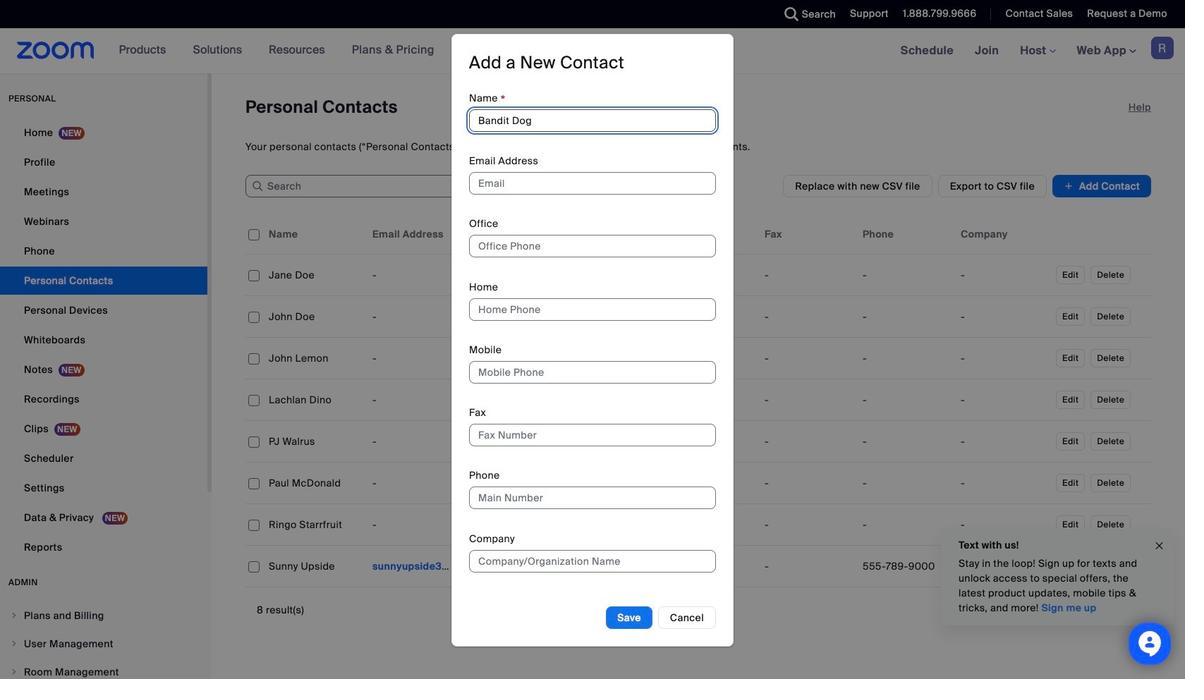 Task type: locate. For each thing, give the bounding box(es) containing it.
Search Contacts Input text field
[[246, 175, 457, 198]]

add image
[[1064, 179, 1074, 193]]

dialog
[[452, 34, 734, 647]]

product information navigation
[[108, 28, 445, 73]]

Office Phone text field
[[469, 235, 716, 258]]

application
[[246, 215, 1152, 588]]

Email text field
[[469, 172, 716, 195]]

personal menu menu
[[0, 119, 208, 563]]

admin menu menu
[[0, 603, 208, 680]]

Mobile Phone text field
[[469, 361, 716, 384]]

Main Number text field
[[469, 487, 716, 510]]

banner
[[0, 28, 1186, 74]]

cell
[[563, 255, 661, 296], [263, 261, 367, 289], [367, 261, 465, 289], [465, 261, 563, 289], [661, 261, 760, 289], [760, 261, 858, 289], [858, 261, 956, 289], [956, 261, 1054, 289], [263, 303, 367, 331], [367, 303, 465, 331], [465, 303, 563, 331], [563, 303, 661, 331], [661, 303, 760, 331], [760, 303, 858, 331], [858, 303, 956, 331], [956, 303, 1054, 331], [263, 344, 367, 373], [367, 344, 465, 373], [465, 344, 563, 373], [563, 344, 661, 373], [661, 344, 760, 373], [760, 344, 858, 373], [858, 344, 956, 373], [956, 344, 1054, 373], [563, 380, 661, 421], [263, 386, 367, 414], [367, 386, 465, 414], [465, 386, 563, 414], [661, 386, 760, 414], [760, 386, 858, 414], [858, 386, 956, 414], [956, 386, 1054, 414], [263, 428, 367, 456], [367, 428, 465, 456], [465, 428, 563, 456], [563, 428, 661, 456], [661, 428, 760, 456], [760, 428, 858, 456], [858, 428, 956, 456], [956, 428, 1054, 456], [263, 469, 367, 498], [367, 469, 465, 498], [465, 469, 563, 498], [563, 469, 661, 498], [661, 469, 760, 498], [760, 469, 858, 498], [858, 469, 956, 498], [956, 469, 1054, 498], [263, 511, 367, 539], [367, 511, 465, 539], [465, 511, 563, 539], [563, 511, 661, 539], [661, 511, 760, 539], [760, 511, 858, 539], [858, 511, 956, 539], [956, 511, 1054, 539], [263, 553, 367, 581], [367, 553, 465, 581], [465, 553, 563, 581], [563, 553, 661, 581], [661, 553, 760, 581], [760, 553, 858, 581], [858, 553, 956, 581], [956, 553, 1054, 581]]

First and Last Name text field
[[469, 109, 716, 132]]



Task type: describe. For each thing, give the bounding box(es) containing it.
Company/Organization Name text field
[[469, 550, 716, 573]]

close image
[[1154, 538, 1165, 554]]

meetings navigation
[[891, 28, 1186, 74]]

Home Phone text field
[[469, 298, 716, 321]]

Fax Number text field
[[469, 424, 716, 447]]



Task type: vqa. For each thing, say whether or not it's contained in the screenshot.
first 'cell' from the left
no



